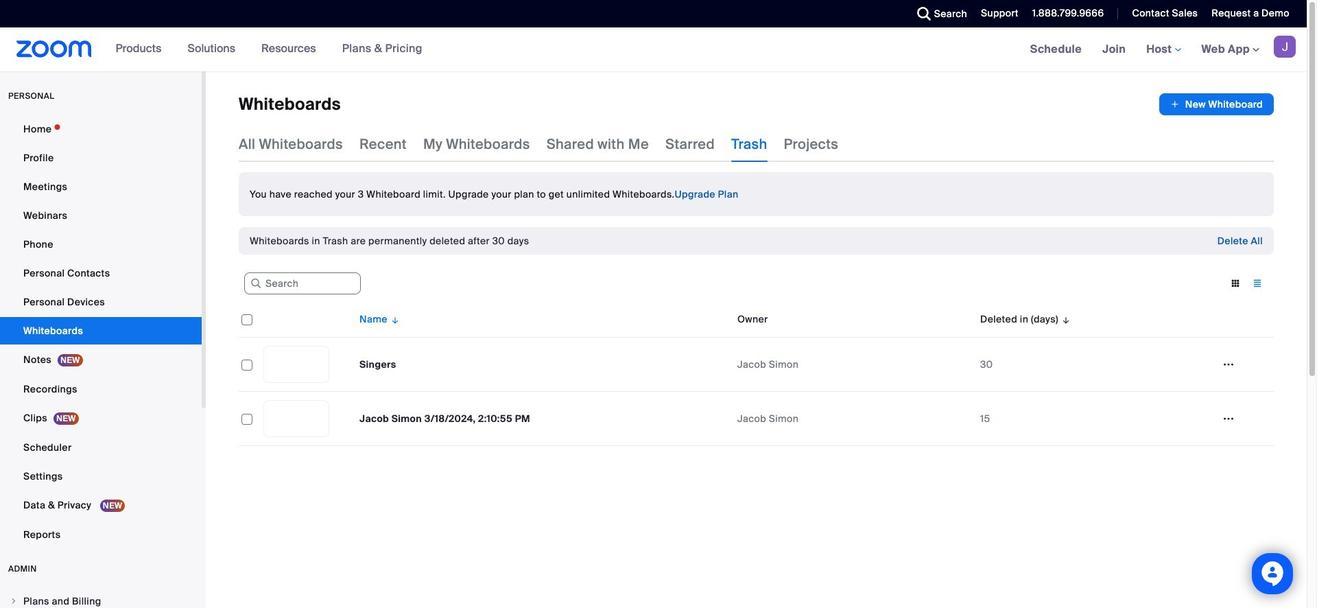 Task type: locate. For each thing, give the bounding box(es) containing it.
1 horizontal spatial arrow down image
[[1059, 311, 1072, 327]]

thumbnail of singers image
[[264, 347, 329, 382]]

0 horizontal spatial arrow down image
[[388, 311, 400, 327]]

thumbnail of jacob simon 3/18/2024, 2:10:55 pm image
[[264, 401, 329, 437]]

tabs of all whiteboard page tab list
[[239, 126, 839, 162]]

banner
[[0, 27, 1308, 72]]

product information navigation
[[105, 27, 433, 71]]

menu item
[[0, 588, 202, 608]]

more options for singers image
[[1218, 358, 1240, 371]]

list mode, selected image
[[1247, 277, 1269, 290]]

2 arrow down image from the left
[[1059, 311, 1072, 327]]

0 vertical spatial application
[[1160, 93, 1275, 115]]

alert
[[250, 234, 530, 248]]

application
[[1160, 93, 1275, 115], [239, 301, 1285, 456]]

zoom logo image
[[16, 40, 92, 58]]

arrow down image
[[388, 311, 400, 327], [1059, 311, 1072, 327]]



Task type: vqa. For each thing, say whether or not it's contained in the screenshot.
rightmost and
no



Task type: describe. For each thing, give the bounding box(es) containing it.
right image
[[10, 597, 18, 605]]

singers element
[[360, 358, 396, 371]]

add image
[[1171, 97, 1181, 111]]

grid mode, not selected image
[[1225, 277, 1247, 290]]

meetings navigation
[[1020, 27, 1308, 72]]

1 arrow down image from the left
[[388, 311, 400, 327]]

more options for jacob simon 3/18/2024, 2:10:55 pm image
[[1218, 413, 1240, 425]]

personal menu menu
[[0, 115, 202, 550]]

profile picture image
[[1275, 36, 1297, 58]]

1 vertical spatial application
[[239, 301, 1285, 456]]

jacob simon 3/18/2024, 2:10:55 pm element
[[360, 413, 531, 425]]

Search text field
[[244, 273, 361, 295]]



